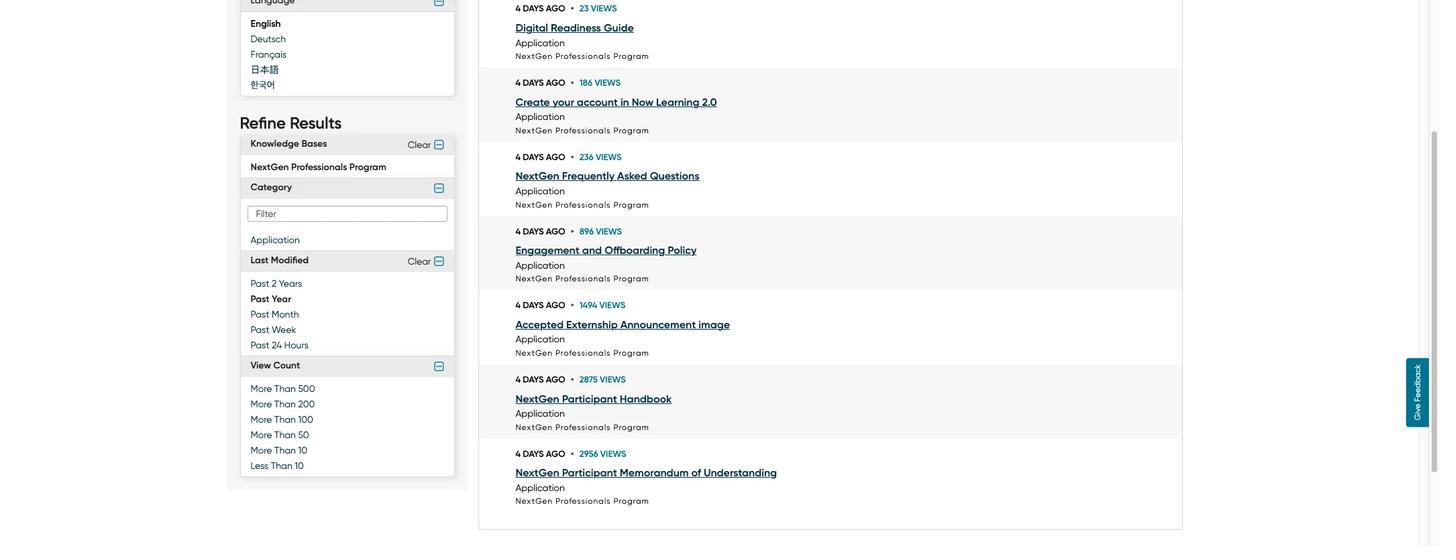 Task type: locate. For each thing, give the bounding box(es) containing it.
guide
[[604, 21, 634, 34]]

announcement
[[621, 319, 696, 331]]

1 participant from the top
[[562, 393, 617, 406]]

professionals down 2956
[[556, 498, 611, 507]]

program inside accepted externship announcement image application nextgen professionals program
[[614, 349, 649, 358]]

participant
[[562, 393, 617, 406], [562, 467, 617, 480]]

professionals up 186
[[556, 52, 611, 61]]

français button
[[251, 47, 287, 61]]

application down create
[[516, 112, 565, 122]]

4 4 from the top
[[516, 227, 521, 237]]

more up less on the bottom left
[[251, 445, 272, 456]]

application down 4 days ago • 2956 views
[[516, 483, 565, 494]]

4 ago from the top
[[546, 227, 565, 237]]

2 minus square o image from the top
[[434, 361, 444, 374]]

4 more from the top
[[251, 430, 272, 441]]

less
[[251, 461, 269, 471]]

days up engagement
[[523, 227, 544, 237]]

0 vertical spatial clear button
[[408, 137, 438, 152]]

4
[[516, 4, 521, 14], [516, 78, 521, 88], [516, 152, 521, 162], [516, 227, 521, 237], [516, 301, 521, 311], [516, 375, 521, 385], [516, 449, 521, 459]]

ago up accepted
[[546, 301, 565, 311]]

participant for memorandum
[[562, 467, 617, 480]]

7 4 from the top
[[516, 449, 521, 459]]

program down guide
[[614, 52, 649, 61]]

application down accepted
[[516, 334, 565, 345]]

program down offboarding
[[614, 275, 649, 284]]

past up past month link
[[251, 294, 269, 305]]

professionals up 2956
[[556, 423, 611, 433]]

past week link
[[251, 325, 296, 335]]

knowledge bases
[[251, 138, 327, 149]]

1 vertical spatial minus square o image
[[434, 361, 444, 374]]

1 days from the top
[[523, 4, 544, 14]]

2 vertical spatial minus square o image
[[434, 256, 444, 268]]

2 4 from the top
[[516, 78, 521, 88]]

1 more from the top
[[251, 384, 272, 394]]

• left 2875 at the left of the page
[[571, 375, 574, 385]]

nextgen inside "engagement and offboarding policy application nextgen professionals program"
[[516, 275, 553, 284]]

1 clear from the top
[[408, 139, 431, 150]]

minus square o image for category
[[434, 183, 444, 195]]

bases
[[302, 138, 327, 149]]

application inside nextgen participant memorandum of understanding application nextgen professionals program
[[516, 483, 565, 494]]

engagement and offboarding policy link
[[516, 244, 697, 257]]

view
[[251, 360, 271, 371]]

0 vertical spatial participant
[[562, 393, 617, 406]]

knowledge
[[251, 138, 299, 149]]

application inside button
[[251, 235, 300, 245]]

4 for digital readiness guide
[[516, 4, 521, 14]]

last modified
[[251, 255, 309, 266]]

application inside "create your account in now learning 2.0 application nextgen professionals program"
[[516, 112, 565, 122]]

program down nextgen participant memorandum of understanding link
[[614, 498, 649, 507]]

and
[[582, 244, 602, 257]]

4 for nextgen frequently asked questions
[[516, 152, 521, 162]]

application down 4 days ago • 2875 views
[[516, 409, 565, 420]]

ago up engagement
[[546, 227, 565, 237]]

participant down 2875 at the left of the page
[[562, 393, 617, 406]]

5 days from the top
[[523, 301, 544, 311]]

program
[[614, 52, 649, 61], [614, 126, 649, 135], [350, 161, 386, 173], [614, 200, 649, 210], [614, 275, 649, 284], [614, 349, 649, 358], [614, 423, 649, 433], [614, 498, 649, 507]]

ago up the 'your'
[[546, 78, 565, 88]]

views up create your account in now learning 2.0 link
[[595, 78, 621, 88]]

week
[[272, 325, 296, 335]]

last
[[251, 255, 269, 266]]

readiness
[[551, 21, 601, 34]]

clear for last modified
[[408, 256, 431, 267]]

days left the 236
[[523, 152, 544, 162]]

past
[[251, 278, 269, 289], [251, 294, 269, 305], [251, 309, 269, 320], [251, 325, 269, 335], [251, 340, 269, 351]]

participant inside nextgen participant memorandum of understanding application nextgen professionals program
[[562, 467, 617, 480]]

3 4 from the top
[[516, 152, 521, 162]]

2 minus square o image from the top
[[434, 139, 444, 151]]

6 • from the top
[[571, 375, 574, 385]]

1 vertical spatial clear button
[[408, 254, 438, 269]]

professionals inside accepted externship announcement image application nextgen professionals program
[[556, 349, 611, 358]]

engagement and offboarding policy application nextgen professionals program
[[516, 244, 697, 284]]

days
[[523, 4, 544, 14], [523, 78, 544, 88], [523, 152, 544, 162], [523, 227, 544, 237], [523, 301, 544, 311], [523, 375, 544, 385], [523, 449, 544, 459]]

ago for digital readiness guide
[[546, 4, 565, 14]]

application down the digital
[[516, 37, 565, 48]]

nextgen inside "create your account in now learning 2.0 application nextgen professionals program"
[[516, 126, 553, 135]]

more
[[251, 384, 272, 394], [251, 399, 272, 410], [251, 414, 272, 425], [251, 430, 272, 441], [251, 445, 272, 456]]

ago for nextgen frequently asked questions
[[546, 152, 565, 162]]

past 2 years link
[[251, 278, 302, 289]]

2875
[[580, 375, 598, 385]]

your
[[553, 96, 574, 108]]

days up the digital
[[523, 4, 544, 14]]

0 vertical spatial 10
[[298, 445, 307, 456]]

1 vertical spatial minus square o image
[[434, 139, 444, 151]]

nextgen participant handbook application nextgen professionals program
[[516, 393, 672, 433]]

english button
[[251, 17, 281, 31]]

7 days from the top
[[523, 449, 544, 459]]

5 ago from the top
[[546, 301, 565, 311]]

program inside nextgen participant memorandum of understanding application nextgen professionals program
[[614, 498, 649, 507]]

ago left 2956
[[546, 449, 565, 459]]

1494
[[580, 301, 597, 311]]

• left 23 on the top
[[571, 4, 574, 14]]

• for guide
[[571, 4, 574, 14]]

views for guide
[[591, 4, 617, 14]]

4 days from the top
[[523, 227, 544, 237]]

• for asked
[[571, 152, 574, 162]]

nextgen participant handbook link
[[516, 393, 672, 406]]

4 days ago • 896 views
[[516, 227, 622, 237]]

4 days ago • 2956 views
[[516, 449, 626, 459]]

last modified button
[[251, 253, 313, 268]]

application inside nextgen participant handbook application nextgen professionals program
[[516, 409, 565, 420]]

participant for handbook
[[562, 393, 617, 406]]

days up create
[[523, 78, 544, 88]]

days up accepted
[[523, 301, 544, 311]]

2 clear button from the top
[[408, 254, 438, 269]]

2 clear from the top
[[408, 256, 431, 267]]

5 • from the top
[[571, 301, 574, 311]]

4 for create your account in now learning 2.0
[[516, 78, 521, 88]]

years
[[279, 278, 302, 289]]

2 past from the top
[[251, 294, 269, 305]]

views right 2956
[[600, 449, 626, 459]]

more up the more than 10 "link"
[[251, 430, 272, 441]]

4 • from the top
[[571, 227, 574, 237]]

•
[[571, 4, 574, 14], [571, 78, 574, 88], [571, 152, 574, 162], [571, 227, 574, 237], [571, 301, 574, 311], [571, 375, 574, 385], [571, 449, 574, 459]]

more up more than 100 link
[[251, 399, 272, 410]]

6 days from the top
[[523, 375, 544, 385]]

professionals inside "create your account in now learning 2.0 application nextgen professionals program"
[[556, 126, 611, 135]]

7 • from the top
[[571, 449, 574, 459]]

professionals up 2875 at the left of the page
[[556, 349, 611, 358]]

past left 2
[[251, 278, 269, 289]]

nextgen
[[516, 52, 553, 61], [516, 126, 553, 135], [251, 161, 289, 173], [516, 170, 559, 183], [516, 200, 553, 210], [516, 275, 553, 284], [516, 349, 553, 358], [516, 393, 559, 406], [516, 423, 553, 433], [516, 467, 559, 480], [516, 498, 553, 507]]

ago for nextgen participant handbook
[[546, 375, 565, 385]]

minus square o image
[[434, 183, 444, 195], [434, 361, 444, 374]]

application inside "engagement and offboarding policy application nextgen professionals program"
[[516, 260, 565, 271]]

views for memorandum
[[600, 449, 626, 459]]

past down past year link
[[251, 309, 269, 320]]

4 days ago • 2875 views
[[516, 375, 626, 385]]

application inside 'digital readiness guide application nextgen professionals program'
[[516, 37, 565, 48]]

views up accepted externship announcement image link
[[600, 301, 626, 311]]

more than 10 link
[[251, 445, 307, 456]]

clear button
[[408, 137, 438, 152], [408, 254, 438, 269]]

application up last modified
[[251, 235, 300, 245]]

• left 1494
[[571, 301, 574, 311]]

more down view
[[251, 384, 272, 394]]

professionals up 896
[[556, 200, 611, 210]]

now
[[632, 96, 654, 108]]

memorandum
[[620, 467, 689, 480]]

3 ago from the top
[[546, 152, 565, 162]]

program up filter category text box
[[350, 161, 386, 173]]

7 ago from the top
[[546, 449, 565, 459]]

ago left 2875 at the left of the page
[[546, 375, 565, 385]]

1 vertical spatial clear
[[408, 256, 431, 267]]

1 minus square o image from the top
[[434, 0, 444, 8]]

5 past from the top
[[251, 340, 269, 351]]

nextgen participant memorandum of understanding application nextgen professionals program
[[516, 467, 777, 507]]

views right 2875 at the left of the page
[[600, 375, 626, 385]]

past down past month link
[[251, 325, 269, 335]]

6 ago from the top
[[546, 375, 565, 385]]

1 clear button from the top
[[408, 137, 438, 152]]

24
[[272, 340, 282, 351]]

1 minus square o image from the top
[[434, 183, 444, 195]]

views up 'engagement and offboarding policy' link
[[596, 227, 622, 237]]

6 4 from the top
[[516, 375, 521, 385]]

more than 500 link
[[251, 384, 315, 394]]

than
[[274, 384, 296, 394], [274, 399, 296, 410], [274, 414, 296, 425], [274, 430, 296, 441], [274, 445, 296, 456], [271, 461, 292, 471]]

nextgen inside 'digital readiness guide application nextgen professionals program'
[[516, 52, 553, 61]]

asked
[[617, 170, 647, 183]]

10 down 50
[[298, 445, 307, 456]]

views up nextgen frequently asked questions link
[[596, 152, 622, 162]]

program down accepted externship announcement image link
[[614, 349, 649, 358]]

days for nextgen participant memorandum of understanding
[[523, 449, 544, 459]]

1 ago from the top
[[546, 4, 565, 14]]

clear button for knowledge bases
[[408, 137, 438, 152]]

Filter Category text field
[[247, 206, 447, 222]]

program down handbook
[[614, 423, 649, 433]]

english deutsch français 日本語 한국어
[[251, 18, 287, 90]]

2 days from the top
[[523, 78, 544, 88]]

4 days ago • 186 views
[[516, 78, 621, 88]]

10 down the more than 10 "link"
[[295, 461, 304, 471]]

application down engagement
[[516, 260, 565, 271]]

ago for accepted externship announcement image
[[546, 301, 565, 311]]

days for create your account in now learning 2.0
[[523, 78, 544, 88]]

0 vertical spatial minus square o image
[[434, 183, 444, 195]]

past left '24'
[[251, 340, 269, 351]]

3 days from the top
[[523, 152, 544, 162]]

than down more than 50 link
[[274, 445, 296, 456]]

0 vertical spatial clear
[[408, 139, 431, 150]]

application down 4 days ago • 236 views
[[516, 186, 565, 197]]

professionals inside the nextgen frequently asked questions application nextgen professionals program
[[556, 200, 611, 210]]

3 past from the top
[[251, 309, 269, 320]]

2
[[272, 278, 277, 289]]

deutsch button
[[251, 32, 286, 46]]

2 • from the top
[[571, 78, 574, 88]]

clear
[[408, 139, 431, 150], [408, 256, 431, 267]]

views right 23 on the top
[[591, 4, 617, 14]]

• left 896
[[571, 227, 574, 237]]

2 participant from the top
[[562, 467, 617, 480]]

days left 2956
[[523, 449, 544, 459]]

• left 186
[[571, 78, 574, 88]]

1 4 from the top
[[516, 4, 521, 14]]

minus square o image
[[434, 0, 444, 8], [434, 139, 444, 151], [434, 256, 444, 268]]

days for nextgen frequently asked questions
[[523, 152, 544, 162]]

account
[[577, 96, 618, 108]]

past month link
[[251, 309, 299, 320]]

views for announcement
[[600, 301, 626, 311]]

participant down 2956
[[562, 467, 617, 480]]

5 4 from the top
[[516, 301, 521, 311]]

participant inside nextgen participant handbook application nextgen professionals program
[[562, 393, 617, 406]]

professionals up the 236
[[556, 126, 611, 135]]

1 vertical spatial 10
[[295, 461, 304, 471]]

ago left the 236
[[546, 152, 565, 162]]

• left the 236
[[571, 152, 574, 162]]

1 vertical spatial participant
[[562, 467, 617, 480]]

2 ago from the top
[[546, 78, 565, 88]]

1 past from the top
[[251, 278, 269, 289]]

4 for accepted externship announcement image
[[516, 301, 521, 311]]

professionals up 1494
[[556, 275, 611, 284]]

more than 200 link
[[251, 399, 315, 410]]

1 • from the top
[[571, 4, 574, 14]]

ago up digital readiness guide link
[[546, 4, 565, 14]]

application
[[516, 37, 565, 48], [516, 112, 565, 122], [516, 186, 565, 197], [251, 235, 300, 245], [516, 260, 565, 271], [516, 334, 565, 345], [516, 409, 565, 420], [516, 483, 565, 494]]

days left 2875 at the left of the page
[[523, 375, 544, 385]]

3 minus square o image from the top
[[434, 256, 444, 268]]

4 for engagement and offboarding policy
[[516, 227, 521, 237]]

• left 2956
[[571, 449, 574, 459]]

clear button for last modified
[[408, 254, 438, 269]]

program down asked
[[614, 200, 649, 210]]

0 vertical spatial minus square o image
[[434, 0, 444, 8]]

more up more than 50 link
[[251, 414, 272, 425]]

ago
[[546, 4, 565, 14], [546, 78, 565, 88], [546, 152, 565, 162], [546, 227, 565, 237], [546, 301, 565, 311], [546, 375, 565, 385], [546, 449, 565, 459]]

3 • from the top
[[571, 152, 574, 162]]

program down the in
[[614, 126, 649, 135]]

externship
[[566, 319, 618, 331]]

views for offboarding
[[596, 227, 622, 237]]



Task type: describe. For each thing, give the bounding box(es) containing it.
nextgen participant memorandum of understanding link
[[516, 467, 777, 480]]

days for accepted externship announcement image
[[523, 301, 544, 311]]

category
[[251, 182, 292, 193]]

views for asked
[[596, 152, 622, 162]]

create your account in now learning 2.0 link
[[516, 96, 717, 108]]

nextgen inside accepted externship announcement image application nextgen professionals program
[[516, 349, 553, 358]]

nextgen professionals program link
[[251, 161, 386, 173]]

deutsch
[[251, 33, 286, 44]]

digital readiness guide link
[[516, 21, 634, 34]]

4 days ago • 236 views
[[516, 152, 622, 162]]

professionals inside nextgen participant memorandum of understanding application nextgen professionals program
[[556, 498, 611, 507]]

professionals down the bases
[[291, 161, 347, 173]]

• for account
[[571, 78, 574, 88]]

frequently
[[562, 170, 615, 183]]

minus square o image for view count
[[434, 361, 444, 374]]

than down the more than 10 "link"
[[271, 461, 292, 471]]

4 for nextgen participant memorandum of understanding
[[516, 449, 521, 459]]

5 more from the top
[[251, 445, 272, 456]]

hours
[[284, 340, 309, 351]]

ago for create your account in now learning 2.0
[[546, 78, 565, 88]]

100
[[298, 414, 313, 425]]

days for nextgen participant handbook
[[523, 375, 544, 385]]

english
[[251, 18, 281, 29]]

français
[[251, 49, 287, 59]]

3 more from the top
[[251, 414, 272, 425]]

than up more than 200 link
[[274, 384, 296, 394]]

program inside "engagement and offboarding policy application nextgen professionals program"
[[614, 275, 649, 284]]

2956
[[580, 449, 598, 459]]

results
[[290, 113, 342, 133]]

create
[[516, 96, 550, 108]]

236
[[580, 152, 594, 162]]

accepted externship announcement image link
[[516, 319, 730, 331]]

ago for nextgen participant memorandum of understanding
[[546, 449, 565, 459]]

• for handbook
[[571, 375, 574, 385]]

digital
[[516, 21, 548, 34]]

• for offboarding
[[571, 227, 574, 237]]

4 days ago • 1494 views
[[516, 301, 626, 311]]

month
[[272, 309, 299, 320]]

application link
[[251, 235, 300, 245]]

than down the more than 500 link
[[274, 399, 296, 410]]

digital readiness guide application nextgen professionals program
[[516, 21, 649, 61]]

create your account in now learning 2.0 application nextgen professionals program
[[516, 96, 717, 135]]

896
[[580, 227, 594, 237]]

application inside the nextgen frequently asked questions application nextgen professionals program
[[516, 186, 565, 197]]

program inside "create your account in now learning 2.0 application nextgen professionals program"
[[614, 126, 649, 135]]

views for handbook
[[600, 375, 626, 385]]

more than 500 more than 200 more than 100 more than 50 more than 10 less than 10
[[251, 384, 315, 471]]

professionals inside 'digital readiness guide application nextgen professionals program'
[[556, 52, 611, 61]]

refine results
[[240, 113, 342, 133]]

professionals inside nextgen participant handbook application nextgen professionals program
[[556, 423, 611, 433]]

minus square o image for knowledge bases
[[434, 139, 444, 151]]

more than 50 link
[[251, 430, 309, 441]]

4 for nextgen participant handbook
[[516, 375, 521, 385]]

days for digital readiness guide
[[523, 4, 544, 14]]

past year link
[[251, 294, 291, 305]]

than down more than 200 link
[[274, 414, 296, 425]]

offboarding
[[605, 244, 665, 257]]

understanding
[[704, 467, 777, 480]]

한국어
[[251, 80, 275, 90]]

2 more from the top
[[251, 399, 272, 410]]

application inside accepted externship announcement image application nextgen professionals program
[[516, 334, 565, 345]]

nextgen professionals program
[[251, 161, 386, 173]]

modified
[[271, 255, 309, 266]]

past 24 hours link
[[251, 340, 309, 351]]

view count button
[[251, 359, 304, 374]]

4 past from the top
[[251, 325, 269, 335]]

23
[[580, 4, 589, 14]]

of
[[691, 467, 701, 480]]

engagement
[[516, 244, 580, 257]]

• for announcement
[[571, 301, 574, 311]]

year
[[272, 294, 291, 305]]

knowledge bases button
[[251, 137, 331, 151]]

200
[[298, 399, 315, 410]]

policy
[[668, 244, 697, 257]]

in
[[621, 96, 629, 108]]

than down more than 100 link
[[274, 430, 296, 441]]

nextgen frequently asked questions application nextgen professionals program
[[516, 170, 700, 210]]

186
[[580, 78, 593, 88]]

nextgen frequently asked questions link
[[516, 170, 700, 183]]

• for memorandum
[[571, 449, 574, 459]]

questions
[[650, 170, 700, 183]]

한국어 button
[[251, 78, 275, 92]]

program inside nextgen participant handbook application nextgen professionals program
[[614, 423, 649, 433]]

4 days ago • 23 views
[[516, 4, 617, 14]]

program inside 'digital readiness guide application nextgen professionals program'
[[614, 52, 649, 61]]

ago for engagement and offboarding policy
[[546, 227, 565, 237]]

image
[[699, 319, 730, 331]]

days for engagement and offboarding policy
[[523, 227, 544, 237]]

application button
[[251, 233, 454, 247]]

more than 100 link
[[251, 414, 313, 425]]

count
[[273, 360, 300, 371]]

clear for knowledge bases
[[408, 139, 431, 150]]

less than 10 link
[[251, 461, 304, 471]]

program inside the nextgen frequently asked questions application nextgen professionals program
[[614, 200, 649, 210]]

minus square o image for last modified
[[434, 256, 444, 268]]

past 2 years past year past month past week past 24 hours
[[251, 278, 309, 351]]

50
[[298, 430, 309, 441]]

accepted externship announcement image application nextgen professionals program
[[516, 319, 730, 358]]

2.0
[[702, 96, 717, 108]]

professionals inside "engagement and offboarding policy application nextgen professionals program"
[[556, 275, 611, 284]]

views for account
[[595, 78, 621, 88]]

refine
[[240, 113, 286, 133]]

learning
[[656, 96, 700, 108]]

handbook
[[620, 393, 672, 406]]



Task type: vqa. For each thing, say whether or not it's contained in the screenshot.
the bottommost Tim
no



